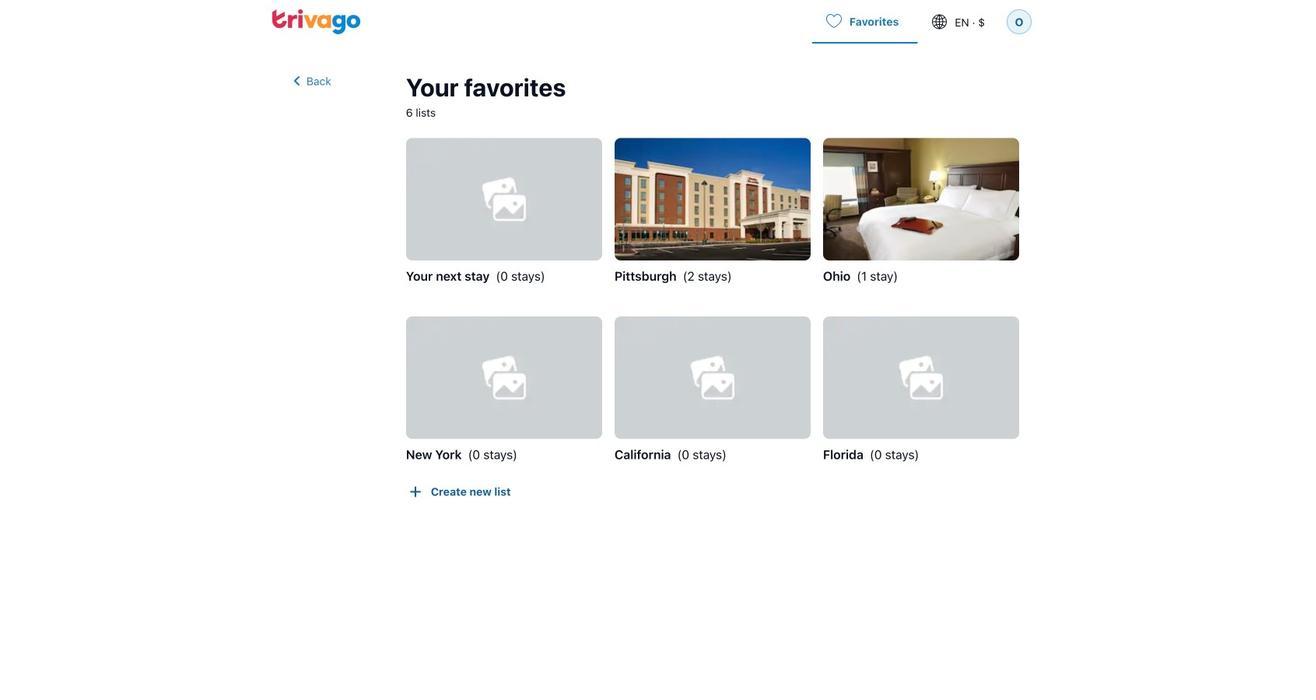 Task type: vqa. For each thing, say whether or not it's contained in the screenshot.
your next stay image
yes



Task type: describe. For each thing, give the bounding box(es) containing it.
trivago logo image
[[272, 9, 361, 34]]

florida image
[[823, 317, 1020, 439]]



Task type: locate. For each thing, give the bounding box(es) containing it.
ohio image
[[823, 138, 1020, 261]]

your next stay image
[[406, 138, 602, 261]]

california image
[[615, 317, 811, 439]]

new york image
[[406, 317, 602, 439]]

pittsburgh image
[[615, 138, 811, 261]]



